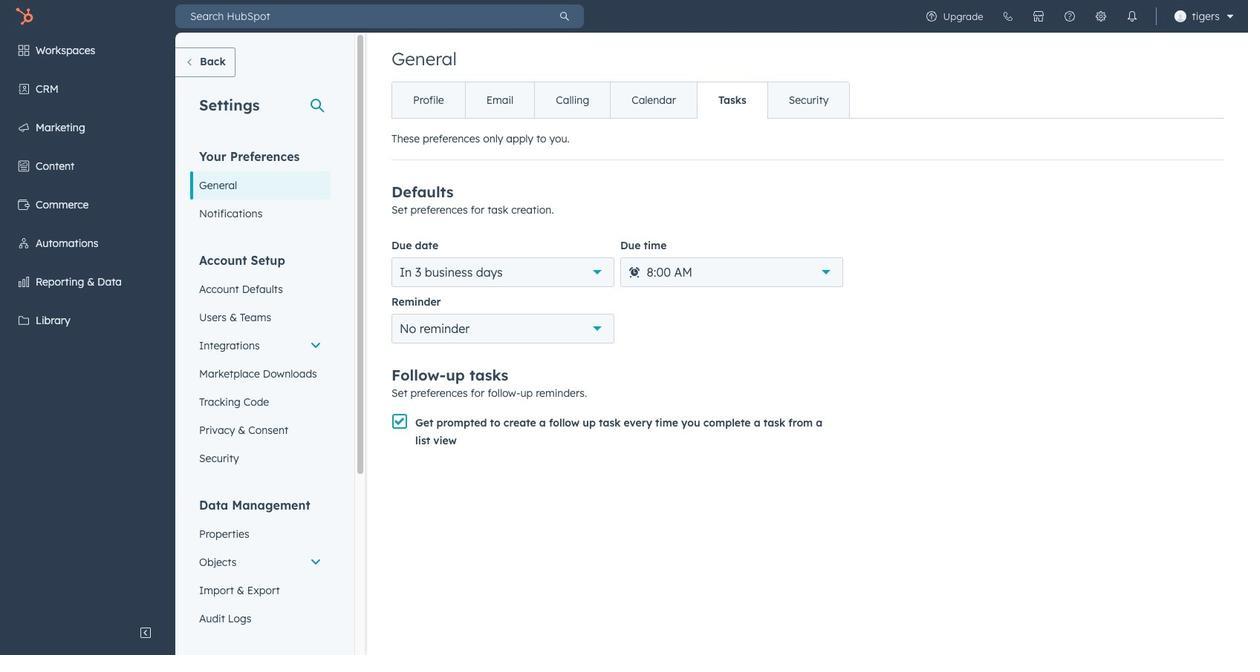 Task type: describe. For each thing, give the bounding box(es) containing it.
howard n/a image
[[1174, 10, 1186, 22]]

marketplaces image
[[1032, 10, 1044, 22]]

account setup element
[[190, 253, 331, 473]]

settings image
[[1095, 10, 1107, 22]]



Task type: vqa. For each thing, say whether or not it's contained in the screenshot.
Account Setup element on the left of page
yes



Task type: locate. For each thing, give the bounding box(es) containing it.
menu
[[916, 0, 1239, 33], [0, 33, 175, 619]]

navigation
[[392, 82, 850, 119]]

Search HubSpot search field
[[175, 4, 545, 28]]

your preferences element
[[190, 149, 331, 228]]

notifications image
[[1126, 10, 1138, 22]]

help image
[[1063, 10, 1075, 22]]

data management element
[[190, 498, 331, 634]]

1 horizontal spatial menu
[[916, 0, 1239, 33]]

0 horizontal spatial menu
[[0, 33, 175, 619]]



